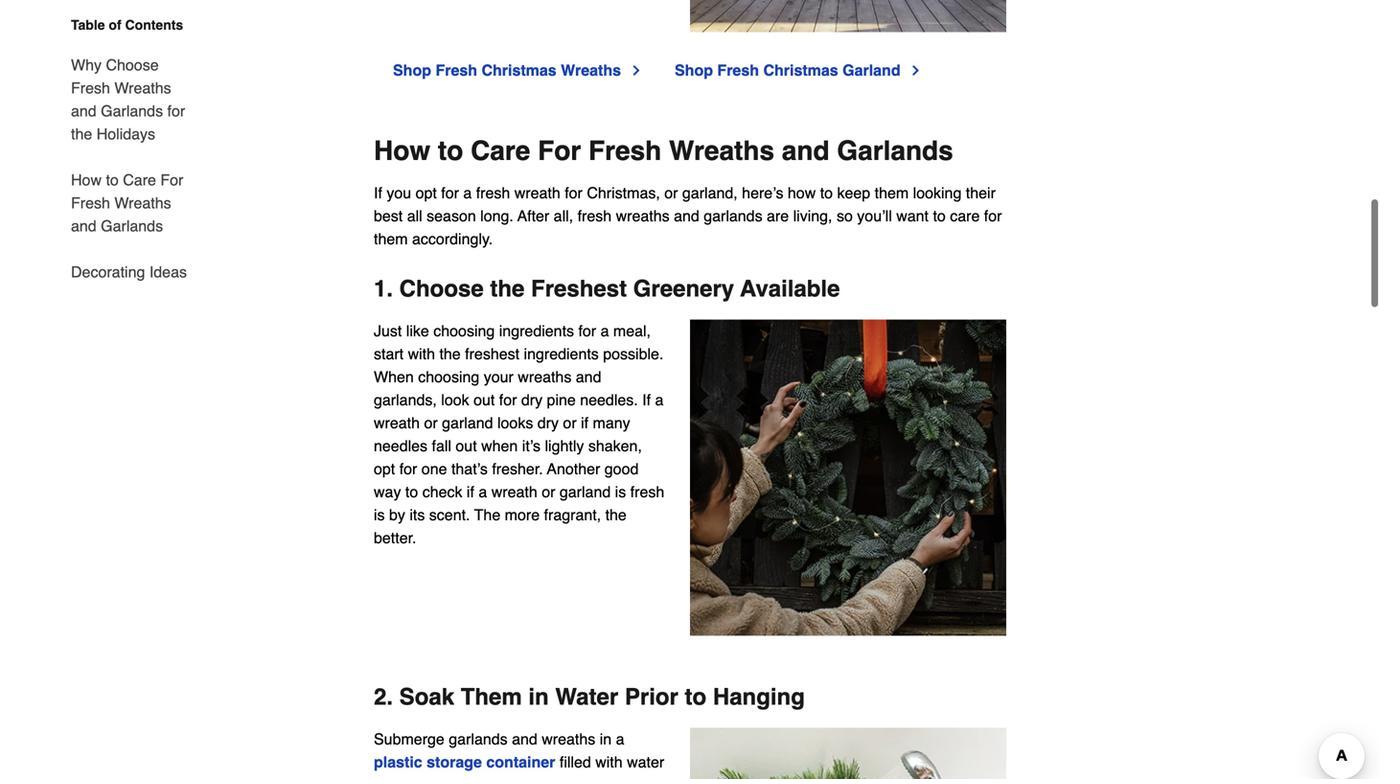 Task type: locate. For each thing, give the bounding box(es) containing it.
for inside how to care for fresh wreaths and garlands
[[160, 171, 183, 189]]

choose up like
[[399, 276, 484, 302]]

fall
[[432, 437, 452, 455]]

2 chevron right image from the left
[[908, 63, 924, 78]]

at
[[550, 777, 562, 779]]

1 vertical spatial in
[[600, 731, 612, 748]]

0 horizontal spatial how
[[71, 171, 102, 189]]

is left the by
[[374, 506, 385, 524]]

choose for the
[[399, 276, 484, 302]]

0 horizontal spatial shop
[[393, 61, 431, 79]]

care
[[471, 136, 531, 166], [123, 171, 156, 189]]

0 vertical spatial opt
[[416, 184, 437, 202]]

in inside 'submerge garlands and wreaths in a plastic storage container'
[[600, 731, 612, 748]]

them
[[461, 684, 522, 710]]

for up all,
[[538, 136, 581, 166]]

0 horizontal spatial if
[[374, 184, 382, 202]]

garland
[[442, 414, 493, 432], [560, 483, 611, 501]]

ingredients up "freshest"
[[499, 322, 574, 340]]

them
[[875, 184, 909, 202], [374, 230, 408, 248]]

out up 'that's'
[[456, 437, 477, 455]]

or up 'fall'
[[424, 414, 438, 432]]

them up you'll
[[875, 184, 909, 202]]

for down freshest
[[579, 322, 596, 340]]

1 horizontal spatial choose
[[399, 276, 484, 302]]

a up season at left
[[463, 184, 472, 202]]

1 chevron right image from the left
[[629, 63, 644, 78]]

and up decorating at the left top of the page
[[71, 217, 97, 235]]

ingredients up pine
[[524, 345, 599, 363]]

when
[[481, 437, 518, 455]]

1 vertical spatial wreaths
[[518, 368, 572, 386]]

0 horizontal spatial with
[[408, 345, 435, 363]]

wreaths
[[561, 61, 621, 79], [114, 79, 171, 97], [669, 136, 775, 166], [114, 194, 171, 212]]

if left you
[[374, 184, 382, 202]]

0 vertical spatial for
[[538, 136, 581, 166]]

dry up looks
[[521, 391, 543, 409]]

if down 'that's'
[[467, 483, 474, 501]]

2 vertical spatial wreaths
[[542, 731, 596, 748]]

and down garland,
[[674, 207, 700, 225]]

dry down pine
[[538, 414, 559, 432]]

them down best
[[374, 230, 408, 248]]

1 horizontal spatial fresh
[[578, 207, 612, 225]]

0 horizontal spatial choose
[[106, 56, 159, 74]]

2 shop from the left
[[675, 61, 713, 79]]

1 vertical spatial garlands
[[449, 731, 508, 748]]

0 horizontal spatial them
[[374, 230, 408, 248]]

0 horizontal spatial opt
[[374, 460, 395, 478]]

christmas inside 'link'
[[764, 61, 839, 79]]

and inside if you opt for a fresh wreath for christmas, or garland, here's how to keep them looking their best all season long. after all, fresh wreaths and garlands are living, so you'll want to care for them accordingly.
[[674, 207, 700, 225]]

choose
[[106, 56, 159, 74], [399, 276, 484, 302]]

check
[[422, 483, 463, 501]]

1 horizontal spatial garland
[[560, 483, 611, 501]]

how up you
[[374, 136, 431, 166]]

way
[[374, 483, 401, 501]]

choosing up "freshest"
[[434, 322, 495, 340]]

table
[[71, 17, 105, 33]]

1 vertical spatial for
[[160, 171, 183, 189]]

2 horizontal spatial fresh
[[631, 483, 665, 501]]

fresh
[[436, 61, 477, 79], [718, 61, 759, 79], [71, 79, 110, 97], [589, 136, 662, 166], [71, 194, 110, 212]]

wreath up after
[[515, 184, 561, 202]]

1 horizontal spatial in
[[600, 731, 612, 748]]

1 horizontal spatial chevron right image
[[908, 63, 924, 78]]

to down holidays
[[106, 171, 119, 189]]

for inside why choose fresh wreaths and garlands for the holidays
[[167, 102, 185, 120]]

and up needles.
[[576, 368, 602, 386]]

1 horizontal spatial is
[[615, 483, 626, 501]]

when
[[374, 368, 414, 386]]

scent.
[[429, 506, 470, 524]]

want
[[897, 207, 929, 225]]

ingredients
[[499, 322, 574, 340], [524, 345, 599, 363]]

and down why
[[71, 102, 97, 120]]

0 horizontal spatial christmas
[[482, 61, 557, 79]]

wreaths inside just like choosing ingredients for a meal, start with the freshest ingredients possible. when choosing your wreaths and garlands, look out for dry pine needles. if a wreath or garland looks dry or if many needles fall out when it's lightly shaken, opt for one that's fresher. another good way to check if a wreath or garland is fresh is by its scent. the more fragrant, the better.
[[518, 368, 572, 386]]

for down the 'why choose fresh wreaths and garlands for the holidays' link
[[160, 171, 183, 189]]

1 vertical spatial opt
[[374, 460, 395, 478]]

fresh up long.
[[476, 184, 510, 202]]

just like choosing ingredients for a meal, start with the freshest ingredients possible. when choosing your wreaths and garlands, look out for dry pine needles. if a wreath or garland looks dry or if many needles fall out when it's lightly shaken, opt for one that's fresher. another good way to check if a wreath or garland is fresh is by its scent. the more fragrant, the better.
[[374, 322, 665, 547]]

garlands
[[101, 102, 163, 120], [837, 136, 954, 166], [101, 217, 163, 235]]

christmas for garland
[[764, 61, 839, 79]]

all,
[[554, 207, 573, 225]]

garlands up holidays
[[101, 102, 163, 120]]

a down 2. soak them in water prior to hanging
[[616, 731, 625, 748]]

a woman hanging a fresh wreath on a black wood fence. image
[[690, 320, 1007, 636]]

how
[[374, 136, 431, 166], [71, 171, 102, 189]]

1 vertical spatial fresh
[[578, 207, 612, 225]]

its
[[410, 506, 425, 524]]

shop for shop fresh christmas wreaths
[[393, 61, 431, 79]]

0 vertical spatial if
[[581, 414, 589, 432]]

chevron right image
[[629, 63, 644, 78], [908, 63, 924, 78]]

for up all,
[[565, 184, 583, 202]]

2 christmas from the left
[[764, 61, 839, 79]]

garlands inside 'submerge garlands and wreaths in a plastic storage container'
[[449, 731, 508, 748]]

0 vertical spatial how to care for fresh wreaths and garlands
[[374, 136, 954, 166]]

wreaths down christmas,
[[616, 207, 670, 225]]

if inside just like choosing ingredients for a meal, start with the freshest ingredients possible. when choosing your wreaths and garlands, look out for dry pine needles. if a wreath or garland looks dry or if many needles fall out when it's lightly shaken, opt for one that's fresher. another good way to check if a wreath or garland is fresh is by its scent. the more fragrant, the better.
[[643, 391, 651, 409]]

for down contents at the top
[[167, 102, 185, 120]]

0 horizontal spatial if
[[467, 483, 474, 501]]

0 horizontal spatial garland
[[442, 414, 493, 432]]

0 vertical spatial is
[[615, 483, 626, 501]]

fresher.
[[492, 460, 543, 478]]

and up container
[[512, 731, 538, 748]]

in
[[529, 684, 549, 710], [600, 731, 612, 748]]

0 vertical spatial garland
[[442, 414, 493, 432]]

2 vertical spatial fresh
[[631, 483, 665, 501]]

chevron right image inside shop fresh christmas garland 'link'
[[908, 63, 924, 78]]

and up how
[[782, 136, 830, 166]]

garland down the look
[[442, 414, 493, 432]]

0 horizontal spatial fresh
[[476, 184, 510, 202]]

out
[[474, 391, 495, 409], [456, 437, 477, 455]]

1 shop from the left
[[393, 61, 431, 79]]

decorating
[[71, 263, 145, 281]]

shop fresh christmas wreaths link
[[393, 59, 644, 82]]

chevron right image for shop fresh christmas garland
[[908, 63, 924, 78]]

1 horizontal spatial how to care for fresh wreaths and garlands
[[374, 136, 954, 166]]

a
[[463, 184, 472, 202], [601, 322, 609, 340], [655, 391, 664, 409], [479, 483, 487, 501], [616, 731, 625, 748], [392, 777, 400, 779], [625, 777, 634, 779]]

looking
[[913, 184, 962, 202]]

fresh down good
[[631, 483, 665, 501]]

in down 2. soak them in water prior to hanging
[[600, 731, 612, 748]]

1 vertical spatial if
[[467, 483, 474, 501]]

wreath
[[515, 184, 561, 202], [374, 414, 420, 432], [492, 483, 538, 501]]

fresh
[[476, 184, 510, 202], [578, 207, 612, 225], [631, 483, 665, 501]]

choosing up the look
[[418, 368, 480, 386]]

fresh inside just like choosing ingredients for a meal, start with the freshest ingredients possible. when choosing your wreaths and garlands, look out for dry pine needles. if a wreath or garland looks dry or if many needles fall out when it's lightly shaken, opt for one that's fresher. another good way to check if a wreath or garland is fresh is by its scent. the more fragrant, the better.
[[631, 483, 665, 501]]

garlands down garland,
[[704, 207, 763, 225]]

1 horizontal spatial garlands
[[704, 207, 763, 225]]

1 vertical spatial is
[[374, 506, 385, 524]]

0 horizontal spatial for
[[160, 171, 183, 189]]

1 horizontal spatial christmas
[[764, 61, 839, 79]]

1 vertical spatial them
[[374, 230, 408, 248]]

0 vertical spatial wreaths
[[616, 207, 670, 225]]

their
[[966, 184, 996, 202]]

wreaths up pine
[[518, 368, 572, 386]]

least
[[567, 777, 599, 779]]

and inside how to care for fresh wreaths and garlands
[[71, 217, 97, 235]]

2 vertical spatial garlands
[[101, 217, 163, 235]]

care inside how to care for fresh wreaths and garlands
[[123, 171, 156, 189]]

to up season at left
[[438, 136, 463, 166]]

0 horizontal spatial garlands
[[449, 731, 508, 748]]

the up "freshest"
[[490, 276, 525, 302]]

0 vertical spatial care
[[471, 136, 531, 166]]

0 horizontal spatial is
[[374, 506, 385, 524]]

with inside just like choosing ingredients for a meal, start with the freshest ingredients possible. when choosing your wreaths and garlands, look out for dry pine needles. if a wreath or garland looks dry or if many needles fall out when it's lightly shaken, opt for one that's fresher. another good way to check if a wreath or garland is fresh is by its scent. the more fragrant, the better.
[[408, 345, 435, 363]]

0 vertical spatial choosing
[[434, 322, 495, 340]]

1 christmas from the left
[[482, 61, 557, 79]]

just
[[374, 322, 402, 340]]

care
[[950, 207, 980, 225]]

how to care for fresh wreaths and garlands inside table of contents element
[[71, 171, 183, 235]]

freshest
[[531, 276, 627, 302]]

garlands up plastic storage container link
[[449, 731, 508, 748]]

1 vertical spatial dry
[[538, 414, 559, 432]]

submerge
[[374, 731, 445, 748]]

storage
[[427, 754, 482, 771]]

choose inside why choose fresh wreaths and garlands for the holidays
[[106, 56, 159, 74]]

living,
[[793, 207, 833, 225]]

in right them
[[529, 684, 549, 710]]

for
[[538, 136, 581, 166], [160, 171, 183, 189]]

2 vertical spatial wreath
[[492, 483, 538, 501]]

garlands up keep
[[837, 136, 954, 166]]

with down like
[[408, 345, 435, 363]]

0 horizontal spatial how to care for fresh wreaths and garlands
[[71, 171, 183, 235]]

0 horizontal spatial chevron right image
[[629, 63, 644, 78]]

1 vertical spatial how to care for fresh wreaths and garlands
[[71, 171, 183, 235]]

wreaths up filled
[[542, 731, 596, 748]]

opt up way
[[374, 460, 395, 478]]

0 vertical spatial how
[[374, 136, 431, 166]]

1 horizontal spatial if
[[581, 414, 589, 432]]

choose down table of contents
[[106, 56, 159, 74]]

a fresh garland hanging around the front door of a craftsman-style home. image
[[690, 0, 1007, 32]]

opt inside just like choosing ingredients for a meal, start with the freshest ingredients possible. when choosing your wreaths and garlands, look out for dry pine needles. if a wreath or garland looks dry or if many needles fall out when it's lightly shaken, opt for one that's fresher. another good way to check if a wreath or garland is fresh is by its scent. the more fragrant, the better.
[[374, 460, 395, 478]]

the left holidays
[[71, 125, 92, 143]]

care up long.
[[471, 136, 531, 166]]

fresh right all,
[[578, 207, 612, 225]]

1 horizontal spatial them
[[875, 184, 909, 202]]

if
[[374, 184, 382, 202], [643, 391, 651, 409]]

needles.
[[580, 391, 638, 409]]

for inside filled with water or a bathtub overnight, or at least for a fe
[[603, 777, 621, 779]]

wreaths inside if you opt for a fresh wreath for christmas, or garland, here's how to keep them looking their best all season long. after all, fresh wreaths and garlands are living, so you'll want to care for them accordingly.
[[616, 207, 670, 225]]

how to care for fresh wreaths and garlands up decorating ideas link
[[71, 171, 183, 235]]

you'll
[[857, 207, 892, 225]]

are
[[767, 207, 789, 225]]

garland
[[843, 61, 901, 79]]

0 vertical spatial garlands
[[101, 102, 163, 120]]

a inside 'submerge garlands and wreaths in a plastic storage container'
[[616, 731, 625, 748]]

0 vertical spatial wreath
[[515, 184, 561, 202]]

1 horizontal spatial opt
[[416, 184, 437, 202]]

to inside how to care for fresh wreaths and garlands
[[106, 171, 119, 189]]

and inside why choose fresh wreaths and garlands for the holidays
[[71, 102, 97, 120]]

garland down another on the bottom of the page
[[560, 483, 611, 501]]

opt
[[416, 184, 437, 202], [374, 460, 395, 478]]

how to care for fresh wreaths and garlands up christmas,
[[374, 136, 954, 166]]

garlands up decorating ideas link
[[101, 217, 163, 235]]

0 vertical spatial them
[[875, 184, 909, 202]]

0 vertical spatial dry
[[521, 391, 543, 409]]

choosing
[[434, 322, 495, 340], [418, 368, 480, 386]]

wreath up needles
[[374, 414, 420, 432]]

for
[[167, 102, 185, 120], [441, 184, 459, 202], [565, 184, 583, 202], [984, 207, 1002, 225], [579, 322, 596, 340], [499, 391, 517, 409], [399, 460, 417, 478], [603, 777, 621, 779]]

0 vertical spatial with
[[408, 345, 435, 363]]

out down your
[[474, 391, 495, 409]]

how down holidays
[[71, 171, 102, 189]]

the
[[71, 125, 92, 143], [490, 276, 525, 302], [440, 345, 461, 363], [606, 506, 627, 524]]

you
[[387, 184, 411, 202]]

bathtub
[[405, 777, 456, 779]]

1 horizontal spatial with
[[596, 754, 623, 771]]

a left meal,
[[601, 322, 609, 340]]

1 vertical spatial with
[[596, 754, 623, 771]]

1 vertical spatial ingredients
[[524, 345, 599, 363]]

1 horizontal spatial care
[[471, 136, 531, 166]]

needles
[[374, 437, 428, 455]]

better.
[[374, 529, 417, 547]]

garlands
[[704, 207, 763, 225], [449, 731, 508, 748]]

1 vertical spatial if
[[643, 391, 651, 409]]

0 horizontal spatial care
[[123, 171, 156, 189]]

1 horizontal spatial shop
[[675, 61, 713, 79]]

care down holidays
[[123, 171, 156, 189]]

1 vertical spatial care
[[123, 171, 156, 189]]

is down good
[[615, 483, 626, 501]]

0 vertical spatial ingredients
[[499, 322, 574, 340]]

1 vertical spatial garland
[[560, 483, 611, 501]]

with
[[408, 345, 435, 363], [596, 754, 623, 771]]

with up least
[[596, 754, 623, 771]]

shop
[[393, 61, 431, 79], [675, 61, 713, 79]]

fragrant,
[[544, 506, 601, 524]]

1 vertical spatial choosing
[[418, 368, 480, 386]]

or left garland,
[[665, 184, 678, 202]]

0 vertical spatial choose
[[106, 56, 159, 74]]

if left many
[[581, 414, 589, 432]]

shop inside 'link'
[[675, 61, 713, 79]]

chevron right image inside shop fresh christmas wreaths link
[[629, 63, 644, 78]]

opt up all on the left top of page
[[416, 184, 437, 202]]

a right needles.
[[655, 391, 664, 409]]

if
[[581, 414, 589, 432], [467, 483, 474, 501]]

your
[[484, 368, 514, 386]]

opt inside if you opt for a fresh wreath for christmas, or garland, here's how to keep them looking their best all season long. after all, fresh wreaths and garlands are living, so you'll want to care for them accordingly.
[[416, 184, 437, 202]]

0 vertical spatial if
[[374, 184, 382, 202]]

1 vertical spatial choose
[[399, 276, 484, 302]]

1 vertical spatial how
[[71, 171, 102, 189]]

how to care for fresh wreaths and garlands
[[374, 136, 954, 166], [71, 171, 183, 235]]

wreath down fresher.
[[492, 483, 538, 501]]

0 vertical spatial in
[[529, 684, 549, 710]]

garlands inside why choose fresh wreaths and garlands for the holidays
[[101, 102, 163, 120]]

for right least
[[603, 777, 621, 779]]

the right fragrant,
[[606, 506, 627, 524]]

if right needles.
[[643, 391, 651, 409]]

1 horizontal spatial if
[[643, 391, 651, 409]]

to up its
[[405, 483, 418, 501]]

holidays
[[97, 125, 155, 143]]

0 vertical spatial garlands
[[704, 207, 763, 225]]

why choose fresh wreaths and garlands for the holidays link
[[71, 42, 199, 157]]



Task type: vqa. For each thing, say whether or not it's contained in the screenshot.
Decorating
yes



Task type: describe. For each thing, give the bounding box(es) containing it.
best
[[374, 207, 403, 225]]

if inside if you opt for a fresh wreath for christmas, or garland, here's how to keep them looking their best all season long. after all, fresh wreaths and garlands are living, so you'll want to care for them accordingly.
[[374, 184, 382, 202]]

1 horizontal spatial for
[[538, 136, 581, 166]]

looks
[[498, 414, 533, 432]]

garlands,
[[374, 391, 437, 409]]

shaken,
[[589, 437, 642, 455]]

or left at
[[532, 777, 545, 779]]

water
[[555, 684, 619, 710]]

2.
[[374, 684, 393, 710]]

chevron right image for shop fresh christmas wreaths
[[629, 63, 644, 78]]

with inside filled with water or a bathtub overnight, or at least for a fe
[[596, 754, 623, 771]]

another
[[547, 460, 600, 478]]

submerge garlands and wreaths in a plastic storage container
[[374, 731, 625, 771]]

all
[[407, 207, 423, 225]]

how inside table of contents element
[[71, 171, 102, 189]]

decorating ideas
[[71, 263, 187, 281]]

0 horizontal spatial in
[[529, 684, 549, 710]]

greenery
[[633, 276, 735, 302]]

or up lightly
[[563, 414, 577, 432]]

to right how
[[820, 184, 833, 202]]

for up looks
[[499, 391, 517, 409]]

hanging
[[713, 684, 805, 710]]

the
[[474, 506, 501, 524]]

overnight,
[[460, 777, 527, 779]]

the left "freshest"
[[440, 345, 461, 363]]

available
[[740, 276, 840, 302]]

plastic
[[374, 754, 422, 771]]

shop for shop fresh christmas garland
[[675, 61, 713, 79]]

filled with water or a bathtub overnight, or at least for a fe
[[374, 754, 665, 779]]

to inside just like choosing ingredients for a meal, start with the freshest ingredients possible. when choosing your wreaths and garlands, look out for dry pine needles. if a wreath or garland looks dry or if many needles fall out when it's lightly shaken, opt for one that's fresher. another good way to check if a wreath or garland is fresh is by its scent. the more fragrant, the better.
[[405, 483, 418, 501]]

1 vertical spatial wreath
[[374, 414, 420, 432]]

like
[[406, 322, 429, 340]]

christmas,
[[587, 184, 660, 202]]

the inside why choose fresh wreaths and garlands for the holidays
[[71, 125, 92, 143]]

here's
[[742, 184, 784, 202]]

1. choose the freshest greenery available
[[374, 276, 840, 302]]

start
[[374, 345, 404, 363]]

for up season at left
[[441, 184, 459, 202]]

prior
[[625, 684, 679, 710]]

a up the
[[479, 483, 487, 501]]

1 vertical spatial garlands
[[837, 136, 954, 166]]

shop fresh christmas garland link
[[675, 59, 924, 82]]

keep
[[837, 184, 871, 202]]

2. soak them in water prior to hanging
[[374, 684, 805, 710]]

freshest
[[465, 345, 520, 363]]

possible.
[[603, 345, 664, 363]]

or up fragrant,
[[542, 483, 555, 501]]

fresh inside 'link'
[[718, 61, 759, 79]]

look
[[441, 391, 469, 409]]

shop fresh christmas garland
[[675, 61, 901, 79]]

1 horizontal spatial how
[[374, 136, 431, 166]]

more
[[505, 506, 540, 524]]

shop fresh christmas wreaths
[[393, 61, 621, 79]]

decorating ideas link
[[71, 249, 187, 284]]

water
[[627, 754, 665, 771]]

meal,
[[613, 322, 651, 340]]

after
[[518, 207, 550, 225]]

to down looking
[[933, 207, 946, 225]]

wreath inside if you opt for a fresh wreath for christmas, or garland, here's how to keep them looking their best all season long. after all, fresh wreaths and garlands are living, so you'll want to care for them accordingly.
[[515, 184, 561, 202]]

that's
[[452, 460, 488, 478]]

long.
[[480, 207, 514, 225]]

a person soaking a fresh christmas garland in a bathtub. image
[[690, 728, 1007, 779]]

0 vertical spatial out
[[474, 391, 495, 409]]

why choose fresh wreaths and garlands for the holidays
[[71, 56, 185, 143]]

a inside if you opt for a fresh wreath for christmas, or garland, here's how to keep them looking their best all season long. after all, fresh wreaths and garlands are living, so you'll want to care for them accordingly.
[[463, 184, 472, 202]]

so
[[837, 207, 853, 225]]

why
[[71, 56, 102, 74]]

and inside just like choosing ingredients for a meal, start with the freshest ingredients possible. when choosing your wreaths and garlands, look out for dry pine needles. if a wreath or garland looks dry or if many needles fall out when it's lightly shaken, opt for one that's fresher. another good way to check if a wreath or garland is fresh is by its scent. the more fragrant, the better.
[[576, 368, 602, 386]]

how to care for fresh wreaths and garlands link
[[71, 157, 199, 249]]

wreaths inside 'submerge garlands and wreaths in a plastic storage container'
[[542, 731, 596, 748]]

or down 'plastic'
[[374, 777, 388, 779]]

of
[[109, 17, 121, 33]]

good
[[605, 460, 639, 478]]

garland,
[[683, 184, 738, 202]]

1.
[[374, 276, 393, 302]]

for down needles
[[399, 460, 417, 478]]

by
[[389, 506, 405, 524]]

a down 'plastic'
[[392, 777, 400, 779]]

choose for fresh
[[106, 56, 159, 74]]

0 vertical spatial fresh
[[476, 184, 510, 202]]

it's
[[522, 437, 541, 455]]

accordingly.
[[412, 230, 493, 248]]

to right prior
[[685, 684, 707, 710]]

christmas for wreaths
[[482, 61, 557, 79]]

filled
[[560, 754, 591, 771]]

for down 'their'
[[984, 207, 1002, 225]]

lightly
[[545, 437, 584, 455]]

many
[[593, 414, 631, 432]]

pine
[[547, 391, 576, 409]]

contents
[[125, 17, 183, 33]]

season
[[427, 207, 476, 225]]

plastic storage container link
[[374, 754, 555, 771]]

or inside if you opt for a fresh wreath for christmas, or garland, here's how to keep them looking their best all season long. after all, fresh wreaths and garlands are living, so you'll want to care for them accordingly.
[[665, 184, 678, 202]]

soak
[[399, 684, 454, 710]]

garlands inside if you opt for a fresh wreath for christmas, or garland, here's how to keep them looking their best all season long. after all, fresh wreaths and garlands are living, so you'll want to care for them accordingly.
[[704, 207, 763, 225]]

one
[[422, 460, 447, 478]]

ideas
[[149, 263, 187, 281]]

how
[[788, 184, 816, 202]]

1 vertical spatial out
[[456, 437, 477, 455]]

table of contents element
[[56, 15, 199, 284]]

garlands inside how to care for fresh wreaths and garlands
[[101, 217, 163, 235]]

container
[[486, 754, 555, 771]]

table of contents
[[71, 17, 183, 33]]

fresh inside how to care for fresh wreaths and garlands
[[71, 194, 110, 212]]

if you opt for a fresh wreath for christmas, or garland, here's how to keep them looking their best all season long. after all, fresh wreaths and garlands are living, so you'll want to care for them accordingly.
[[374, 184, 1002, 248]]

and inside 'submerge garlands and wreaths in a plastic storage container'
[[512, 731, 538, 748]]

a down the water
[[625, 777, 634, 779]]

wreaths inside why choose fresh wreaths and garlands for the holidays
[[114, 79, 171, 97]]

fresh inside why choose fresh wreaths and garlands for the holidays
[[71, 79, 110, 97]]



